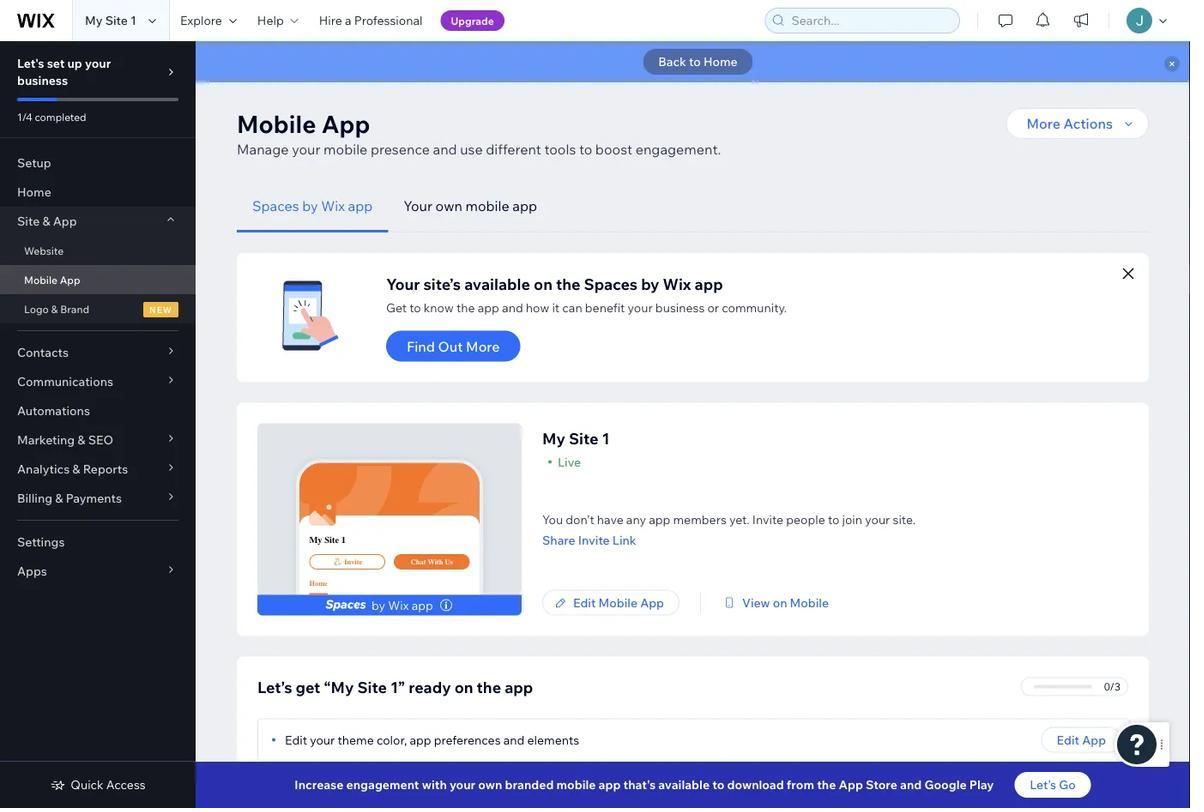 Task type: describe. For each thing, give the bounding box(es) containing it.
mobile app manage your mobile presence and use different tools to boost engagement.
[[237, 109, 721, 158]]

0 horizontal spatial my
[[85, 13, 103, 28]]

back to home
[[658, 54, 738, 69]]

theme
[[338, 732, 374, 747]]

let's go button
[[1015, 772, 1091, 798]]

home inside sidebar element
[[17, 184, 51, 200]]

back to home button
[[643, 49, 753, 75]]

on inside button
[[773, 595, 787, 610]]

different
[[486, 141, 541, 158]]

know
[[424, 300, 454, 315]]

1 vertical spatial my site 1
[[542, 429, 610, 448]]

edit for edit app
[[1057, 732, 1080, 747]]

benefit
[[585, 300, 625, 315]]

settings
[[17, 535, 65, 550]]

2 vertical spatial by
[[372, 598, 385, 613]]

site & app button
[[0, 207, 196, 236]]

0 horizontal spatial members
[[577, 782, 631, 797]]

people
[[786, 512, 825, 527]]

spaces by wix app button
[[237, 180, 388, 233]]

your inside your site's available on the spaces by wix app get to know the app and how it can benefit your business or community.
[[628, 300, 653, 315]]

wix inside your site's available on the spaces by wix app get to know the app and how it can benefit your business or community.
[[663, 274, 691, 293]]

yet.
[[729, 512, 750, 527]]

set
[[47, 56, 65, 71]]

color,
[[377, 732, 407, 747]]

tab list containing spaces by wix app
[[237, 180, 1149, 233]]

site inside "popup button"
[[17, 214, 40, 229]]

own inside button
[[436, 197, 462, 215]]

mobile inside view on mobile button
[[790, 595, 829, 610]]

billing & payments button
[[0, 484, 196, 513]]

apps button
[[0, 557, 196, 586]]

billing & payments
[[17, 491, 122, 506]]

access
[[106, 777, 146, 792]]

increase
[[295, 777, 344, 792]]

view for view on mobile
[[742, 595, 770, 610]]

seo
[[88, 432, 113, 448]]

hire
[[319, 13, 342, 28]]

join
[[842, 512, 862, 527]]

back to home alert
[[196, 41, 1190, 82]]

let's for let's get "my site 1" ready on the app
[[257, 678, 292, 697]]

on right ready
[[454, 678, 473, 697]]

and right the store
[[900, 777, 922, 792]]

app down chat
[[412, 598, 433, 613]]

0/3
[[1104, 680, 1121, 693]]

business inside your site's available on the spaces by wix app get to know the app and how it can benefit your business or community.
[[655, 300, 705, 315]]

1"
[[390, 678, 405, 697]]

analytics
[[17, 462, 70, 477]]

app down the presence
[[348, 197, 373, 215]]

automations
[[17, 403, 90, 418]]

get inside button
[[1037, 782, 1058, 797]]

marketing
[[17, 432, 75, 448]]

professional
[[354, 13, 423, 28]]

2 vertical spatial mobile
[[556, 777, 596, 792]]

edit your theme color, app preferences and elements
[[285, 732, 579, 747]]

looks
[[505, 782, 535, 797]]

app down different
[[513, 197, 537, 215]]

1 vertical spatial available
[[658, 777, 710, 792]]

branded
[[505, 777, 554, 792]]

1 horizontal spatial home
[[309, 579, 328, 588]]

chat
[[411, 558, 426, 566]]

wix inside 'spaces by wix app' button
[[321, 197, 345, 215]]

manage
[[237, 141, 289, 158]]

& for marketing
[[78, 432, 85, 448]]

your for site's
[[386, 274, 420, 293]]

new
[[149, 304, 172, 315]]

app left that's at the bottom right
[[599, 777, 621, 792]]

hire a professional link
[[309, 0, 433, 41]]

how
[[526, 300, 549, 315]]

mobile inside mobile app manage your mobile presence and use different tools to boost engagement.
[[237, 109, 316, 139]]

by inside your site's available on the spaces by wix app get to know the app and how it can benefit your business or community.
[[641, 274, 659, 293]]

& for billing
[[55, 491, 63, 506]]

the inside button
[[1061, 782, 1080, 797]]

chat with us
[[411, 558, 453, 566]]

by inside button
[[302, 197, 318, 215]]

let's go
[[1030, 777, 1076, 792]]

your own mobile app
[[404, 197, 537, 215]]

settings link
[[0, 528, 196, 557]]

engagement
[[346, 777, 419, 792]]

let's get "my site 1" ready on the app
[[257, 678, 533, 697]]

get
[[296, 678, 320, 697]]

communications button
[[0, 367, 196, 396]]

your right with
[[450, 777, 476, 792]]

app up elements
[[505, 678, 533, 697]]

and inside your site's available on the spaces by wix app get to know the app and how it can benefit your business or community.
[[502, 300, 523, 315]]

find
[[407, 338, 435, 355]]

like
[[537, 782, 556, 797]]

explore
[[180, 13, 222, 28]]

available inside your site's available on the spaces by wix app get to know the app and how it can benefit your business or community.
[[464, 274, 530, 293]]

edit for edit your theme color, app preferences and elements
[[285, 732, 307, 747]]

increase engagement with your own branded mobile app that's available to download from the app store and google play
[[295, 777, 994, 792]]

tools
[[544, 141, 576, 158]]

0 vertical spatial invite
[[752, 512, 783, 527]]

& for site
[[42, 214, 50, 229]]

app inside mobile app manage your mobile presence and use different tools to boost engagement.
[[322, 109, 370, 139]]

& for logo
[[51, 302, 58, 315]]

link
[[613, 532, 636, 547]]

mobile inside edit mobile app button
[[599, 595, 638, 610]]

site & app
[[17, 214, 77, 229]]

logo
[[24, 302, 49, 315]]

communications
[[17, 374, 113, 389]]

your site's available on the spaces by wix app get to know the app and how it can benefit your business or community.
[[386, 274, 787, 315]]

hire a professional
[[319, 13, 423, 28]]

mobile inside button
[[465, 197, 509, 215]]

you
[[542, 512, 563, 527]]

business inside let's set up your business
[[17, 73, 68, 88]]

setup
[[17, 155, 51, 170]]

mobile app
[[24, 273, 80, 286]]

more inside button
[[466, 338, 500, 355]]

upgrade button
[[441, 10, 504, 31]]

view your site on the app to see what it looks like for members
[[285, 782, 631, 797]]

completed
[[35, 110, 86, 123]]

back
[[658, 54, 686, 69]]

spaces inside button
[[252, 197, 299, 215]]

let's set up your business
[[17, 56, 111, 88]]

0 horizontal spatial invite
[[344, 558, 362, 566]]

marketing & seo button
[[0, 426, 196, 455]]

contacts button
[[0, 338, 196, 367]]

home link
[[0, 178, 196, 207]]

payments
[[66, 491, 122, 506]]

members inside you don't have any app members yet. invite people to join your site. share invite link
[[673, 512, 727, 527]]

more actions
[[1027, 115, 1113, 132]]

website
[[24, 244, 64, 257]]

download
[[727, 777, 784, 792]]

apps
[[17, 564, 47, 579]]



Task type: vqa. For each thing, say whether or not it's contained in the screenshot.
'Apple Pay' icon
no



Task type: locate. For each thing, give the bounding box(es) containing it.
1 vertical spatial own
[[478, 777, 502, 792]]

0 horizontal spatial available
[[464, 274, 530, 293]]

it left the can
[[552, 300, 560, 315]]

more left actions
[[1027, 115, 1061, 132]]

& inside 'dropdown button'
[[72, 462, 80, 477]]

mobile
[[324, 141, 368, 158], [465, 197, 509, 215], [556, 777, 596, 792]]

1 vertical spatial more
[[466, 338, 500, 355]]

members right the for
[[577, 782, 631, 797]]

use
[[460, 141, 483, 158]]

your inside button
[[404, 197, 432, 215]]

mobile up manage
[[237, 109, 316, 139]]

quick access
[[71, 777, 146, 792]]

your right 'benefit'
[[628, 300, 653, 315]]

share
[[542, 532, 575, 547]]

to inside your site's available on the spaces by wix app get to know the app and how it can benefit your business or community.
[[410, 300, 421, 315]]

& up website
[[42, 214, 50, 229]]

automations link
[[0, 396, 196, 426]]

1 vertical spatial view
[[285, 782, 312, 797]]

your right manage
[[292, 141, 320, 158]]

2 horizontal spatial invite
[[752, 512, 783, 527]]

0 horizontal spatial by
[[302, 197, 318, 215]]

and left elements
[[503, 732, 525, 747]]

spaces down manage
[[252, 197, 299, 215]]

on inside your site's available on the spaces by wix app get to know the app and how it can benefit your business or community.
[[534, 274, 553, 293]]

don't
[[566, 512, 594, 527]]

0 horizontal spatial get
[[386, 300, 407, 315]]

1 vertical spatial mobile
[[465, 197, 509, 215]]

1 horizontal spatial it
[[552, 300, 560, 315]]

1
[[130, 13, 136, 28], [602, 429, 610, 448], [341, 535, 346, 545]]

to inside button
[[689, 54, 701, 69]]

edit
[[573, 595, 596, 610], [285, 732, 307, 747], [1057, 732, 1080, 747]]

to left see
[[428, 782, 440, 797]]

your left theme
[[310, 732, 335, 747]]

see
[[442, 782, 462, 797]]

on down the share invite link button
[[773, 595, 787, 610]]

to left know
[[410, 300, 421, 315]]

2 horizontal spatial my site 1
[[542, 429, 610, 448]]

0 vertical spatial wix
[[321, 197, 345, 215]]

home
[[704, 54, 738, 69], [17, 184, 51, 200], [309, 579, 328, 588]]

0 vertical spatial 1
[[130, 13, 136, 28]]

0 vertical spatial view
[[742, 595, 770, 610]]

2 horizontal spatial 1
[[602, 429, 610, 448]]

0 vertical spatial available
[[464, 274, 530, 293]]

mobile inside mobile app manage your mobile presence and use different tools to boost engagement.
[[324, 141, 368, 158]]

app left how
[[478, 300, 499, 315]]

preferences
[[434, 732, 501, 747]]

mobile down website
[[24, 273, 57, 286]]

mobile app link
[[0, 265, 196, 294]]

your inside you don't have any app members yet. invite people to join your site. share invite link
[[865, 512, 890, 527]]

any
[[626, 512, 646, 527]]

mobile down use
[[465, 197, 509, 215]]

app inside button
[[1082, 732, 1106, 747]]

edit app
[[1057, 732, 1106, 747]]

your inside mobile app manage your mobile presence and use different tools to boost engagement.
[[292, 141, 320, 158]]

billing
[[17, 491, 52, 506]]

0 vertical spatial mobile
[[324, 141, 368, 158]]

& left the seo
[[78, 432, 85, 448]]

mobile inside mobile app link
[[24, 273, 57, 286]]

it
[[552, 300, 560, 315], [495, 782, 502, 797]]

1 horizontal spatial members
[[673, 512, 727, 527]]

0 horizontal spatial spaces
[[252, 197, 299, 215]]

0 vertical spatial spaces
[[252, 197, 299, 215]]

get inside your site's available on the spaces by wix app get to know the app and how it can benefit your business or community.
[[386, 300, 407, 315]]

view left the site
[[285, 782, 312, 797]]

2 vertical spatial wix
[[388, 598, 409, 613]]

0 horizontal spatial my site 1
[[85, 13, 136, 28]]

edit mobile app button
[[542, 590, 680, 616]]

0 horizontal spatial business
[[17, 73, 68, 88]]

1 vertical spatial business
[[655, 300, 705, 315]]

0 vertical spatial by
[[302, 197, 318, 215]]

2 horizontal spatial home
[[704, 54, 738, 69]]

let's left go
[[1030, 777, 1056, 792]]

2 horizontal spatial mobile
[[556, 777, 596, 792]]

own left looks
[[478, 777, 502, 792]]

edit mobile app
[[573, 595, 664, 610]]

site
[[343, 782, 363, 797]]

on right the site
[[366, 782, 380, 797]]

available up how
[[464, 274, 530, 293]]

it inside your site's available on the spaces by wix app get to know the app and how it can benefit your business or community.
[[552, 300, 560, 315]]

to inside mobile app manage your mobile presence and use different tools to boost engagement.
[[579, 141, 592, 158]]

1 vertical spatial it
[[495, 782, 502, 797]]

ready
[[409, 678, 451, 697]]

2 vertical spatial home
[[309, 579, 328, 588]]

2 horizontal spatial by
[[641, 274, 659, 293]]

mobile down people
[[790, 595, 829, 610]]

live
[[558, 454, 581, 469]]

let's inside button
[[1030, 777, 1056, 792]]

reports
[[83, 462, 128, 477]]

a
[[345, 13, 351, 28]]

available
[[464, 274, 530, 293], [658, 777, 710, 792]]

& right logo
[[51, 302, 58, 315]]

0 horizontal spatial home
[[17, 184, 51, 200]]

invite right yet.
[[752, 512, 783, 527]]

1 horizontal spatial more
[[1027, 115, 1061, 132]]

google
[[925, 777, 967, 792]]

spaces inside your site's available on the spaces by wix app get to know the app and how it can benefit your business or community.
[[584, 274, 638, 293]]

invite left chat
[[344, 558, 362, 566]]

app right any
[[649, 512, 670, 527]]

your inside let's set up your business
[[85, 56, 111, 71]]

edit up go
[[1057, 732, 1080, 747]]

mobile left the presence
[[324, 141, 368, 158]]

more inside popup button
[[1027, 115, 1061, 132]]

1 horizontal spatial my
[[309, 535, 322, 545]]

0 vertical spatial my
[[85, 13, 103, 28]]

0 horizontal spatial view
[[285, 782, 312, 797]]

with
[[422, 777, 447, 792]]

app right "color,"
[[410, 732, 431, 747]]

1 horizontal spatial business
[[655, 300, 705, 315]]

your own mobile app button
[[388, 180, 553, 233]]

2 vertical spatial 1
[[341, 535, 346, 545]]

it right the what at the bottom of the page
[[495, 782, 502, 797]]

2 horizontal spatial my
[[542, 429, 565, 448]]

& left reports
[[72, 462, 80, 477]]

spaces
[[252, 197, 299, 215], [584, 274, 638, 293]]

and left use
[[433, 141, 457, 158]]

& right 'billing'
[[55, 491, 63, 506]]

app inside you don't have any app members yet. invite people to join your site. share invite link
[[649, 512, 670, 527]]

your down the presence
[[404, 197, 432, 215]]

1 horizontal spatial 1
[[341, 535, 346, 545]]

0 vertical spatial your
[[404, 197, 432, 215]]

"my
[[324, 678, 354, 697]]

app left see
[[404, 782, 425, 797]]

upgrade
[[451, 14, 494, 27]]

business
[[17, 73, 68, 88], [655, 300, 705, 315]]

let's left get
[[257, 678, 292, 697]]

app up or
[[695, 274, 723, 293]]

own down use
[[436, 197, 462, 215]]

invite down don't
[[578, 532, 610, 547]]

have
[[597, 512, 624, 527]]

analytics & reports
[[17, 462, 128, 477]]

0 vertical spatial own
[[436, 197, 462, 215]]

0 horizontal spatial mobile
[[324, 141, 368, 158]]

your
[[85, 56, 111, 71], [292, 141, 320, 158], [628, 300, 653, 315], [865, 512, 890, 527], [310, 732, 335, 747], [450, 777, 476, 792], [315, 782, 340, 797]]

on up how
[[534, 274, 553, 293]]

0 horizontal spatial wix
[[321, 197, 345, 215]]

& inside "popup button"
[[42, 214, 50, 229]]

more
[[1027, 115, 1061, 132], [466, 338, 500, 355]]

logo & brand
[[24, 302, 89, 315]]

edit app button
[[1041, 727, 1122, 753]]

website link
[[0, 236, 196, 265]]

mobile down link
[[599, 595, 638, 610]]

actions
[[1064, 115, 1113, 132]]

0 horizontal spatial it
[[495, 782, 502, 797]]

1 horizontal spatial spaces
[[584, 274, 638, 293]]

to left download
[[712, 777, 725, 792]]

and
[[433, 141, 457, 158], [502, 300, 523, 315], [503, 732, 525, 747], [900, 777, 922, 792]]

business down let's at top
[[17, 73, 68, 88]]

sidebar element
[[0, 41, 196, 808]]

my
[[85, 13, 103, 28], [542, 429, 565, 448], [309, 535, 322, 545]]

1/4 completed
[[17, 110, 86, 123]]

Search... field
[[786, 9, 954, 33]]

up
[[67, 56, 82, 71]]

your left site's on the top left of the page
[[386, 274, 420, 293]]

& for analytics
[[72, 462, 80, 477]]

0 vertical spatial my site 1
[[85, 13, 136, 28]]

1 vertical spatial let's
[[1030, 777, 1056, 792]]

get left know
[[386, 300, 407, 315]]

find out more button
[[386, 331, 521, 362]]

from
[[787, 777, 814, 792]]

1 vertical spatial wix
[[663, 274, 691, 293]]

members up the share invite link button
[[673, 512, 727, 527]]

edit for edit mobile app
[[573, 595, 596, 610]]

1 horizontal spatial own
[[478, 777, 502, 792]]

let's
[[257, 678, 292, 697], [1030, 777, 1056, 792]]

0 vertical spatial more
[[1027, 115, 1061, 132]]

1 vertical spatial 1
[[602, 429, 610, 448]]

spaces up 'benefit'
[[584, 274, 638, 293]]

mobile right like
[[556, 777, 596, 792]]

view down the share invite link button
[[742, 595, 770, 610]]

edit up increase on the left bottom of the page
[[285, 732, 307, 747]]

1 vertical spatial my
[[542, 429, 565, 448]]

community.
[[722, 300, 787, 315]]

2 vertical spatial my
[[309, 535, 322, 545]]

0 vertical spatial get
[[386, 300, 407, 315]]

or
[[707, 300, 719, 315]]

1/4
[[17, 110, 32, 123]]

marketing & seo
[[17, 432, 113, 448]]

0 vertical spatial business
[[17, 73, 68, 88]]

1 vertical spatial get
[[1037, 782, 1058, 797]]

quick access button
[[50, 777, 146, 793]]

view for view your site on the app to see what it looks like for members
[[285, 782, 312, 797]]

mobile
[[237, 109, 316, 139], [24, 273, 57, 286], [599, 595, 638, 610], [790, 595, 829, 610]]

help button
[[247, 0, 309, 41]]

0 vertical spatial members
[[673, 512, 727, 527]]

engagement.
[[636, 141, 721, 158]]

for
[[559, 782, 575, 797]]

1 vertical spatial your
[[386, 274, 420, 293]]

1 vertical spatial home
[[17, 184, 51, 200]]

your for own
[[404, 197, 432, 215]]

1 horizontal spatial available
[[658, 777, 710, 792]]

quick
[[71, 777, 104, 792]]

1 horizontal spatial view
[[742, 595, 770, 610]]

1 vertical spatial spaces
[[584, 274, 638, 293]]

edit inside button
[[573, 595, 596, 610]]

1 horizontal spatial invite
[[578, 532, 610, 547]]

your left the site
[[315, 782, 340, 797]]

2 vertical spatial my site 1
[[309, 535, 346, 545]]

1 vertical spatial members
[[577, 782, 631, 797]]

us
[[445, 558, 453, 566]]

1 vertical spatial by
[[641, 274, 659, 293]]

more right out
[[466, 338, 500, 355]]

1 vertical spatial invite
[[578, 532, 610, 547]]

1 horizontal spatial by
[[372, 598, 385, 613]]

site.
[[893, 512, 916, 527]]

0 horizontal spatial more
[[466, 338, 500, 355]]

view on mobile button
[[722, 595, 829, 611]]

with
[[428, 558, 443, 566]]

edit down the share
[[573, 595, 596, 610]]

on
[[534, 274, 553, 293], [773, 595, 787, 610], [454, 678, 473, 697], [366, 782, 380, 797]]

2 vertical spatial invite
[[344, 558, 362, 566]]

edit inside button
[[1057, 732, 1080, 747]]

get left go
[[1037, 782, 1058, 797]]

1 horizontal spatial wix
[[388, 598, 409, 613]]

2 horizontal spatial edit
[[1057, 732, 1080, 747]]

app inside "popup button"
[[53, 214, 77, 229]]

elements
[[527, 732, 579, 747]]

to left join
[[828, 512, 840, 527]]

view inside view on mobile button
[[742, 595, 770, 610]]

available right that's at the bottom right
[[658, 777, 710, 792]]

and left how
[[502, 300, 523, 315]]

contacts
[[17, 345, 69, 360]]

your inside your site's available on the spaces by wix app get to know the app and how it can benefit your business or community.
[[386, 274, 420, 293]]

0 horizontal spatial let's
[[257, 678, 292, 697]]

to right back
[[689, 54, 701, 69]]

more actions button
[[1006, 108, 1149, 139]]

1 horizontal spatial mobile
[[465, 197, 509, 215]]

and inside mobile app manage your mobile presence and use different tools to boost engagement.
[[433, 141, 457, 158]]

1 horizontal spatial edit
[[573, 595, 596, 610]]

find out more
[[407, 338, 500, 355]]

tab list
[[237, 180, 1149, 233]]

to right tools
[[579, 141, 592, 158]]

1 horizontal spatial my site 1
[[309, 535, 346, 545]]

let's for let's go
[[1030, 777, 1056, 792]]

home inside button
[[704, 54, 738, 69]]

0 vertical spatial home
[[704, 54, 738, 69]]

presence
[[371, 141, 430, 158]]

by wix app
[[372, 598, 433, 613]]

0 vertical spatial let's
[[257, 678, 292, 697]]

2 horizontal spatial wix
[[663, 274, 691, 293]]

0 vertical spatial it
[[552, 300, 560, 315]]

business left or
[[655, 300, 705, 315]]

0 horizontal spatial 1
[[130, 13, 136, 28]]

to inside you don't have any app members yet. invite people to join your site. share invite link
[[828, 512, 840, 527]]

your right join
[[865, 512, 890, 527]]

by
[[302, 197, 318, 215], [641, 274, 659, 293], [372, 598, 385, 613]]

0 horizontal spatial edit
[[285, 732, 307, 747]]

your right the up
[[85, 56, 111, 71]]

0 horizontal spatial own
[[436, 197, 462, 215]]

1 horizontal spatial get
[[1037, 782, 1058, 797]]

1 horizontal spatial let's
[[1030, 777, 1056, 792]]



